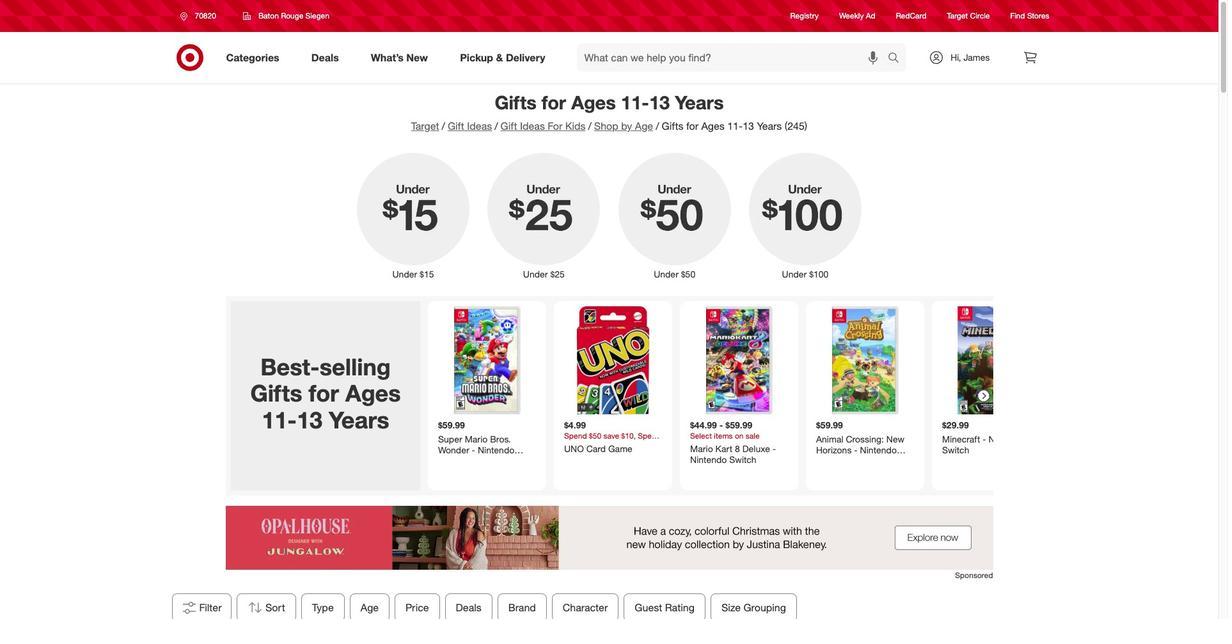 Task type: vqa. For each thing, say whether or not it's contained in the screenshot.


Task type: locate. For each thing, give the bounding box(es) containing it.
deals button
[[445, 594, 492, 620]]

1 horizontal spatial for
[[542, 91, 566, 114]]

ages
[[572, 91, 616, 114], [702, 120, 725, 132], [345, 380, 401, 407]]

1 horizontal spatial age
[[635, 120, 654, 132]]

age right by
[[635, 120, 654, 132]]

gift ideas link
[[448, 120, 492, 132]]

delivery
[[506, 51, 546, 64]]

target left 'circle'
[[948, 11, 969, 21]]

switch down 8
[[729, 454, 757, 465]]

deals for the "deals" link on the top left of the page
[[312, 51, 339, 64]]

siegen
[[306, 11, 330, 20]]

nintendo inside "$59.99 super mario bros. wonder - nintendo switch"
[[478, 445, 514, 456]]

1 vertical spatial for
[[687, 120, 699, 132]]

pickup & delivery link
[[449, 44, 562, 72]]

3 $59.99 from the left
[[816, 420, 843, 431]]

new right crossing:
[[887, 434, 905, 444]]

0 horizontal spatial gifts
[[250, 380, 302, 407]]

selling
[[319, 353, 391, 381]]

11-
[[621, 91, 650, 114], [728, 120, 743, 132], [262, 406, 297, 434]]

items
[[714, 431, 733, 441]]

by
[[622, 120, 633, 132]]

1 under from the left
[[393, 269, 417, 280]]

$59.99 up 'animal'
[[816, 420, 843, 431]]

2 vertical spatial 13
[[297, 406, 322, 434]]

card
[[586, 443, 606, 454]]

0 horizontal spatial gift
[[448, 120, 465, 132]]

3 under from the left
[[654, 269, 679, 280]]

grouping
[[744, 602, 786, 614]]

deals right price
[[456, 602, 482, 614]]

select
[[690, 431, 712, 441]]

stores
[[1028, 11, 1050, 21]]

- up items
[[720, 420, 723, 431]]

0 horizontal spatial mario
[[465, 434, 488, 444]]

advertisement region
[[226, 506, 994, 570]]

2 horizontal spatial $59.99
[[816, 420, 843, 431]]

search button
[[883, 44, 914, 74]]

0 vertical spatial gifts
[[495, 91, 537, 114]]

animal crossing: new horizons - nintendo switch image
[[811, 307, 919, 415]]

1 horizontal spatial ideas
[[520, 120, 545, 132]]

years down what can we help you find? suggestions appear below search field
[[675, 91, 724, 114]]

under left $25
[[523, 269, 548, 280]]

0 horizontal spatial target
[[411, 120, 439, 132]]

0 horizontal spatial ages
[[345, 380, 401, 407]]

deals down siegen
[[312, 51, 339, 64]]

2 $59.99 from the left
[[726, 420, 752, 431]]

new
[[407, 51, 428, 64], [887, 434, 905, 444]]

0 horizontal spatial ideas
[[467, 120, 492, 132]]

1 vertical spatial gifts
[[662, 120, 684, 132]]

2 under from the left
[[523, 269, 548, 280]]

target left gift ideas link
[[411, 120, 439, 132]]

4 under from the left
[[782, 269, 807, 280]]

0 horizontal spatial 11-
[[262, 406, 297, 434]]

11- left (245)
[[728, 120, 743, 132]]

nintendo down 'kart'
[[690, 454, 727, 465]]

super
[[438, 434, 462, 444]]

ideas left for
[[520, 120, 545, 132]]

gifts
[[495, 91, 537, 114], [662, 120, 684, 132], [250, 380, 302, 407]]

13 inside best-selling gifts for ages 11-13 years
[[297, 406, 322, 434]]

2 gift from the left
[[501, 120, 517, 132]]

- right deluxe on the bottom
[[773, 443, 776, 454]]

13 up shop by age link
[[650, 91, 670, 114]]

2 horizontal spatial 11-
[[728, 120, 743, 132]]

-
[[720, 420, 723, 431], [983, 434, 986, 444], [773, 443, 776, 454], [472, 445, 475, 456], [854, 445, 858, 456]]

age inside age button
[[361, 602, 379, 614]]

categories
[[226, 51, 280, 64]]

carousel region
[[226, 296, 1051, 496]]

11- down best-
[[262, 406, 297, 434]]

sponsored
[[956, 571, 994, 580]]

switch down minecraft
[[942, 445, 970, 456]]

/ right kids at the left top of the page
[[588, 120, 592, 132]]

What can we help you find? suggestions appear below search field
[[577, 44, 892, 72]]

- down crossing:
[[854, 445, 858, 456]]

gift right gift ideas link
[[501, 120, 517, 132]]

under for under $100
[[782, 269, 807, 280]]

under for under $15
[[393, 269, 417, 280]]

- right wonder at the left of the page
[[472, 445, 475, 456]]

2 vertical spatial ages
[[345, 380, 401, 407]]

1 vertical spatial 13
[[743, 120, 755, 132]]

nintendo inside $44.99 - $59.99 select items on sale mario kart 8 deluxe - nintendo switch
[[690, 454, 727, 465]]

under $50
[[654, 269, 696, 280]]

1 horizontal spatial years
[[675, 91, 724, 114]]

1 $59.99 from the left
[[438, 420, 465, 431]]

$100
[[810, 269, 829, 280]]

$50
[[681, 269, 696, 280]]

0 horizontal spatial for
[[308, 380, 339, 407]]

mario kart 8 deluxe - nintendo switch image
[[685, 307, 793, 415]]

0 vertical spatial new
[[407, 51, 428, 64]]

0 horizontal spatial 13
[[297, 406, 322, 434]]

sort button
[[237, 594, 296, 620]]

under inside "link"
[[523, 269, 548, 280]]

gift
[[448, 120, 465, 132], [501, 120, 517, 132]]

for
[[542, 91, 566, 114], [687, 120, 699, 132], [308, 380, 339, 407]]

2 vertical spatial gifts
[[250, 380, 302, 407]]

13
[[650, 91, 670, 114], [743, 120, 755, 132], [297, 406, 322, 434]]

1 ideas from the left
[[467, 120, 492, 132]]

0 vertical spatial for
[[542, 91, 566, 114]]

1 horizontal spatial deals
[[456, 602, 482, 614]]

11- up by
[[621, 91, 650, 114]]

under for under $25
[[523, 269, 548, 280]]

uno card game image
[[559, 307, 667, 415]]

nintendo down bros.
[[478, 445, 514, 456]]

0 vertical spatial target
[[948, 11, 969, 21]]

gift right target link
[[448, 120, 465, 132]]

new inside $59.99 animal crossing: new horizons - nintendo switch
[[887, 434, 905, 444]]

gifts for ages 11-13 years target / gift ideas / gift ideas for kids / shop by age / gifts for ages 11-13 years (245)
[[411, 91, 808, 132]]

minecraft
[[942, 434, 980, 444]]

2 horizontal spatial gifts
[[662, 120, 684, 132]]

0 vertical spatial deals
[[312, 51, 339, 64]]

0 horizontal spatial years
[[329, 406, 389, 434]]

0 horizontal spatial new
[[407, 51, 428, 64]]

mario down select
[[690, 443, 713, 454]]

2 vertical spatial years
[[329, 406, 389, 434]]

1 horizontal spatial target
[[948, 11, 969, 21]]

$44.99 - $59.99 select items on sale mario kart 8 deluxe - nintendo switch
[[690, 420, 776, 465]]

type
[[312, 602, 334, 614]]

search
[[883, 52, 914, 65]]

- inside "$59.99 super mario bros. wonder - nintendo switch"
[[472, 445, 475, 456]]

for
[[548, 120, 563, 132]]

13 down best-
[[297, 406, 322, 434]]

1 vertical spatial deals
[[456, 602, 482, 614]]

switch down wonder at the left of the page
[[438, 456, 465, 467]]

rating
[[665, 602, 695, 614]]

bros.
[[490, 434, 511, 444]]

deals for deals button
[[456, 602, 482, 614]]

$15
[[420, 269, 434, 280]]

ideas right target link
[[467, 120, 492, 132]]

ad
[[866, 11, 876, 21]]

$59.99 inside "$59.99 super mario bros. wonder - nintendo switch"
[[438, 420, 465, 431]]

2 vertical spatial for
[[308, 380, 339, 407]]

weekly
[[840, 11, 864, 21]]

age right type
[[361, 602, 379, 614]]

$59.99 up on at bottom
[[726, 420, 752, 431]]

crossing:
[[846, 434, 884, 444]]

2 vertical spatial 11-
[[262, 406, 297, 434]]

1 vertical spatial age
[[361, 602, 379, 614]]

new right what's
[[407, 51, 428, 64]]

1 horizontal spatial 11-
[[621, 91, 650, 114]]

1 horizontal spatial mario
[[690, 443, 713, 454]]

years left (245)
[[757, 120, 782, 132]]

1 vertical spatial ages
[[702, 120, 725, 132]]

0 vertical spatial 13
[[650, 91, 670, 114]]

filter
[[199, 602, 222, 614]]

nintendo right minecraft
[[989, 434, 1026, 444]]

gifts inside best-selling gifts for ages 11-13 years
[[250, 380, 302, 407]]

/ right by
[[656, 120, 660, 132]]

1 / from the left
[[442, 120, 445, 132]]

age inside gifts for ages 11-13 years target / gift ideas / gift ideas for kids / shop by age / gifts for ages 11-13 years (245)
[[635, 120, 654, 132]]

animal
[[816, 434, 844, 444]]

years
[[675, 91, 724, 114], [757, 120, 782, 132], [329, 406, 389, 434]]

gift ideas for kids link
[[501, 120, 586, 132]]

size grouping button
[[711, 594, 797, 620]]

1 horizontal spatial gift
[[501, 120, 517, 132]]

1 vertical spatial target
[[411, 120, 439, 132]]

$59.99 inside $59.99 animal crossing: new horizons - nintendo switch
[[816, 420, 843, 431]]

1 vertical spatial new
[[887, 434, 905, 444]]

0 horizontal spatial $59.99
[[438, 420, 465, 431]]

2 horizontal spatial 13
[[743, 120, 755, 132]]

/ right target link
[[442, 120, 445, 132]]

- right minecraft
[[983, 434, 986, 444]]

1 horizontal spatial 13
[[650, 91, 670, 114]]

mario inside "$59.99 super mario bros. wonder - nintendo switch"
[[465, 434, 488, 444]]

0 vertical spatial age
[[635, 120, 654, 132]]

2 horizontal spatial years
[[757, 120, 782, 132]]

what's new link
[[360, 44, 444, 72]]

deals link
[[301, 44, 355, 72]]

0 horizontal spatial deals
[[312, 51, 339, 64]]

/ right gift ideas link
[[495, 120, 498, 132]]

$59.99 animal crossing: new horizons - nintendo switch
[[816, 420, 905, 467]]

$29.99
[[942, 420, 969, 431]]

nintendo down crossing:
[[860, 445, 897, 456]]

under left $50
[[654, 269, 679, 280]]

1 horizontal spatial gifts
[[495, 91, 537, 114]]

3 / from the left
[[588, 120, 592, 132]]

$59.99 up super
[[438, 420, 465, 431]]

ideas
[[467, 120, 492, 132], [520, 120, 545, 132]]

minecraft - nintendo switch image
[[937, 307, 1045, 415]]

under left $15
[[393, 269, 417, 280]]

mario left bros.
[[465, 434, 488, 444]]

1 horizontal spatial ages
[[572, 91, 616, 114]]

years inside best-selling gifts for ages 11-13 years
[[329, 406, 389, 434]]

$59.99 for $59.99 super mario bros. wonder - nintendo switch
[[438, 420, 465, 431]]

under $25
[[523, 269, 565, 280]]

for inside best-selling gifts for ages 11-13 years
[[308, 380, 339, 407]]

under
[[393, 269, 417, 280], [523, 269, 548, 280], [654, 269, 679, 280], [782, 269, 807, 280]]

deals
[[312, 51, 339, 64], [456, 602, 482, 614]]

$59.99 for $59.99 animal crossing: new horizons - nintendo switch
[[816, 420, 843, 431]]

1 horizontal spatial $59.99
[[726, 420, 752, 431]]

deals inside button
[[456, 602, 482, 614]]

1 horizontal spatial new
[[887, 434, 905, 444]]

best-
[[260, 353, 319, 381]]

switch inside $59.99 animal crossing: new horizons - nintendo switch
[[816, 456, 843, 467]]

switch down horizons
[[816, 456, 843, 467]]

13 left (245)
[[743, 120, 755, 132]]

type button
[[301, 594, 345, 620]]

character
[[563, 602, 608, 614]]

uno card game
[[564, 443, 632, 454]]

wonder
[[438, 445, 469, 456]]

0 horizontal spatial age
[[361, 602, 379, 614]]

switch
[[942, 445, 970, 456], [729, 454, 757, 465], [438, 456, 465, 467], [816, 456, 843, 467]]

under left $100 on the right of page
[[782, 269, 807, 280]]

target
[[948, 11, 969, 21], [411, 120, 439, 132]]

under $100
[[782, 269, 829, 280]]

years down selling
[[329, 406, 389, 434]]



Task type: describe. For each thing, give the bounding box(es) containing it.
age button
[[350, 594, 390, 620]]

1 vertical spatial years
[[757, 120, 782, 132]]

redcard link
[[896, 11, 927, 21]]

super mario bros. wonder - nintendo switch image
[[433, 307, 541, 415]]

categories link
[[215, 44, 296, 72]]

shop
[[594, 120, 619, 132]]

brand
[[508, 602, 536, 614]]

0 vertical spatial years
[[675, 91, 724, 114]]

rouge
[[281, 11, 304, 20]]

weekly ad link
[[840, 11, 876, 21]]

switch inside $44.99 - $59.99 select items on sale mario kart 8 deluxe - nintendo switch
[[729, 454, 757, 465]]

find stores
[[1011, 11, 1050, 21]]

- inside the $29.99 minecraft - nintendo switch
[[983, 434, 986, 444]]

target inside gifts for ages 11-13 years target / gift ideas / gift ideas for kids / shop by age / gifts for ages 11-13 years (245)
[[411, 120, 439, 132]]

james
[[964, 52, 990, 63]]

$44.99
[[690, 420, 717, 431]]

sale
[[746, 431, 760, 441]]

nintendo inside $59.99 animal crossing: new horizons - nintendo switch
[[860, 445, 897, 456]]

under $50 link
[[610, 150, 740, 281]]

guest rating button
[[624, 594, 706, 620]]

on
[[735, 431, 744, 441]]

ages inside best-selling gifts for ages 11-13 years
[[345, 380, 401, 407]]

weekly ad
[[840, 11, 876, 21]]

2 ideas from the left
[[520, 120, 545, 132]]

find stores link
[[1011, 11, 1050, 21]]

size grouping
[[722, 602, 786, 614]]

under $100 link
[[740, 150, 871, 281]]

$4.99
[[564, 420, 586, 431]]

- inside $59.99 animal crossing: new horizons - nintendo switch
[[854, 445, 858, 456]]

best-selling gifts for ages 11-13 years
[[250, 353, 401, 434]]

$25
[[551, 269, 565, 280]]

$59.99 inside $44.99 - $59.99 select items on sale mario kart 8 deluxe - nintendo switch
[[726, 420, 752, 431]]

switch inside the $29.99 minecraft - nintendo switch
[[942, 445, 970, 456]]

deluxe
[[743, 443, 770, 454]]

8
[[735, 443, 740, 454]]

guest rating
[[635, 602, 695, 614]]

find
[[1011, 11, 1026, 21]]

(245)
[[785, 120, 808, 132]]

what's
[[371, 51, 404, 64]]

&
[[496, 51, 503, 64]]

horizons
[[816, 445, 852, 456]]

mario inside $44.99 - $59.99 select items on sale mario kart 8 deluxe - nintendo switch
[[690, 443, 713, 454]]

70820 button
[[172, 4, 230, 28]]

1 gift from the left
[[448, 120, 465, 132]]

baton
[[258, 11, 279, 20]]

circle
[[971, 11, 990, 21]]

under $15 link
[[348, 150, 479, 281]]

2 horizontal spatial ages
[[702, 120, 725, 132]]

2 / from the left
[[495, 120, 498, 132]]

nintendo inside the $29.99 minecraft - nintendo switch
[[989, 434, 1026, 444]]

hi, james
[[951, 52, 990, 63]]

price button
[[395, 594, 440, 620]]

pickup & delivery
[[460, 51, 546, 64]]

baton rouge siegen
[[258, 11, 330, 20]]

brand button
[[498, 594, 547, 620]]

character button
[[552, 594, 619, 620]]

1 vertical spatial 11-
[[728, 120, 743, 132]]

70820
[[195, 11, 216, 20]]

4 / from the left
[[656, 120, 660, 132]]

price
[[406, 602, 429, 614]]

pickup
[[460, 51, 493, 64]]

kart
[[716, 443, 733, 454]]

filter button
[[172, 594, 231, 620]]

$59.99 super mario bros. wonder - nintendo switch
[[438, 420, 514, 467]]

what's new
[[371, 51, 428, 64]]

$29.99 minecraft - nintendo switch
[[942, 420, 1026, 456]]

0 vertical spatial 11-
[[621, 91, 650, 114]]

game
[[608, 443, 632, 454]]

hi,
[[951, 52, 962, 63]]

under $25 link
[[479, 150, 610, 281]]

target link
[[411, 120, 439, 132]]

0 vertical spatial ages
[[572, 91, 616, 114]]

target circle
[[948, 11, 990, 21]]

baton rouge siegen button
[[235, 4, 338, 28]]

registry link
[[791, 11, 819, 21]]

redcard
[[896, 11, 927, 21]]

under for under $50
[[654, 269, 679, 280]]

sort
[[265, 602, 285, 614]]

uno
[[564, 443, 584, 454]]

switch inside "$59.99 super mario bros. wonder - nintendo switch"
[[438, 456, 465, 467]]

guest
[[635, 602, 662, 614]]

2 horizontal spatial for
[[687, 120, 699, 132]]

target circle link
[[948, 11, 990, 21]]

11- inside best-selling gifts for ages 11-13 years
[[262, 406, 297, 434]]

under $15
[[393, 269, 434, 280]]

shop by age link
[[594, 120, 654, 132]]

kids
[[566, 120, 586, 132]]



